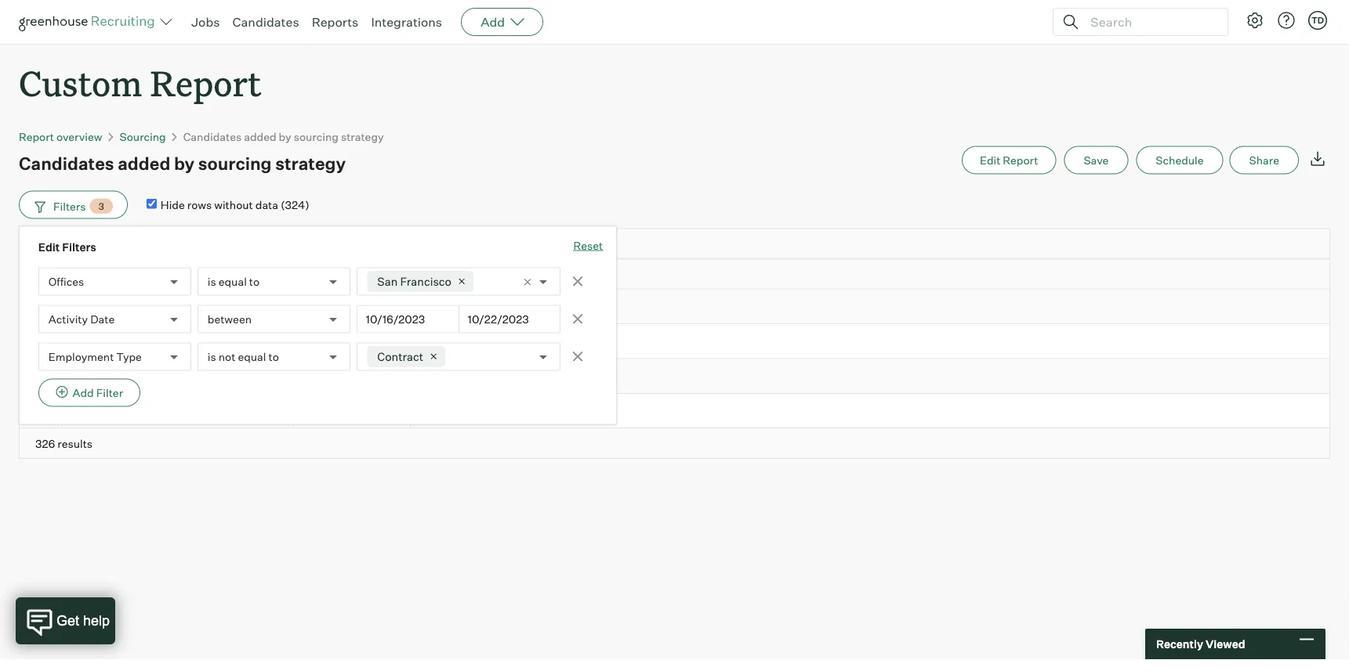 Task type: vqa. For each thing, say whether or not it's contained in the screenshot.
Save and schedule this report to revisit it! element
yes



Task type: locate. For each thing, give the bounding box(es) containing it.
sourcing up total
[[67, 241, 108, 252]]

jobs
[[191, 14, 220, 30]]

1 horizontal spatial 3
[[98, 200, 104, 212]]

is for san francisco
[[208, 275, 216, 289]]

strategy
[[341, 130, 384, 144], [275, 153, 346, 174]]

sourcing link
[[120, 130, 166, 144]]

configure image
[[1246, 11, 1265, 30]]

equal right not
[[238, 350, 266, 364]]

table
[[19, 229, 1331, 460]]

by
[[279, 130, 291, 144], [174, 153, 195, 174]]

1 vertical spatial 1 link
[[420, 335, 424, 348]]

rows
[[187, 198, 212, 212]]

report
[[150, 60, 262, 106], [19, 130, 54, 144], [1003, 153, 1038, 167]]

1 horizontal spatial edit
[[980, 153, 1001, 167]]

1 inside cell
[[36, 300, 40, 314]]

add
[[481, 14, 505, 30], [73, 386, 94, 400]]

sourcing
[[294, 130, 339, 144], [198, 153, 272, 174]]

1 vertical spatial add
[[73, 386, 94, 400]]

added down 'sourcing' link
[[118, 153, 170, 174]]

activity
[[48, 313, 88, 326]]

reports
[[312, 14, 359, 30]]

0 vertical spatial report
[[150, 60, 262, 106]]

schedule button
[[1136, 146, 1224, 175]]

recently viewed
[[1157, 638, 1246, 652]]

cell
[[293, 290, 411, 325], [293, 359, 411, 394], [293, 394, 411, 429], [411, 394, 1331, 429]]

2 right the san
[[420, 270, 426, 284]]

column header inside sourcing strategy row
[[293, 229, 411, 258]]

1 up the contract
[[420, 335, 424, 348]]

is
[[208, 275, 216, 289], [208, 350, 216, 364]]

candidates added by sourcing strategy link
[[183, 130, 384, 144]]

0 horizontal spatial by
[[174, 153, 195, 174]]

4
[[34, 404, 42, 418]]

filters up total
[[62, 240, 96, 254]]

added up data
[[244, 130, 276, 144]]

1 horizontal spatial by
[[279, 130, 291, 144]]

1 link up the contract
[[420, 335, 424, 348]]

integrations link
[[371, 14, 442, 30]]

candidates
[[232, 14, 299, 30], [183, 130, 242, 144], [19, 153, 114, 174]]

column header
[[293, 229, 411, 258], [19, 260, 58, 289], [293, 260, 411, 289]]

0 vertical spatial sourcing
[[294, 130, 339, 144]]

by up hide
[[174, 153, 195, 174]]

candidates link
[[232, 14, 299, 30]]

viewed
[[1206, 638, 1246, 652]]

strategy
[[110, 241, 150, 252]]

1 vertical spatial added
[[118, 153, 170, 174]]

report overview
[[19, 130, 102, 144]]

equal up between
[[219, 275, 247, 289]]

1 vertical spatial sourcing
[[67, 241, 108, 252]]

column header up the san
[[293, 229, 411, 258]]

company
[[67, 300, 116, 314]]

0 horizontal spatial report
[[19, 130, 54, 144]]

is left not
[[208, 350, 216, 364]]

san
[[377, 275, 398, 289]]

to up between
[[249, 275, 260, 289]]

1 vertical spatial 3
[[35, 369, 41, 383]]

td button
[[1309, 11, 1327, 30]]

candidates right 'jobs' 'link'
[[232, 14, 299, 30]]

filter
[[96, 386, 123, 400]]

results
[[57, 437, 93, 451]]

1 down francisco
[[420, 300, 424, 314]]

report down jobs
[[150, 60, 262, 106]]

0 horizontal spatial sourcing
[[198, 153, 272, 174]]

candidates down report overview link at left
[[19, 153, 114, 174]]

0 horizontal spatial add
[[73, 386, 94, 400]]

greenhouse recruiting image
[[19, 13, 160, 31]]

without
[[214, 198, 253, 212]]

td button
[[1306, 8, 1331, 33]]

3 row from the top
[[19, 325, 1331, 359]]

1 vertical spatial 2
[[35, 335, 41, 348]]

report left overview
[[19, 130, 54, 144]]

0 vertical spatial sourcing
[[120, 130, 166, 144]]

1 cell
[[19, 290, 58, 325]]

1 vertical spatial is
[[208, 350, 216, 364]]

edit
[[980, 153, 1001, 167], [38, 240, 60, 254]]

1 vertical spatial edit
[[38, 240, 60, 254]]

date
[[90, 313, 115, 326]]

row group
[[19, 290, 1331, 429]]

0 horizontal spatial 2
[[35, 335, 41, 348]]

2 link
[[420, 270, 426, 284]]

sourcing
[[120, 130, 166, 144], [67, 241, 108, 252]]

1 horizontal spatial 2
[[420, 270, 426, 284]]

1 is from the top
[[208, 275, 216, 289]]

filters
[[53, 199, 86, 213], [62, 240, 96, 254]]

edit report link
[[962, 146, 1056, 175]]

1 link for company marketing
[[420, 300, 424, 314]]

2 inside cell
[[35, 335, 41, 348]]

1 down the contract
[[420, 369, 424, 383]]

4 row from the top
[[19, 359, 1331, 394]]

10/16/2023
[[366, 313, 425, 326]]

1 link down the contract
[[420, 369, 424, 383]]

filters right "filter" image
[[53, 199, 86, 213]]

sourcing up hide rows without data (324)
[[198, 153, 272, 174]]

added
[[244, 130, 276, 144], [118, 153, 170, 174]]

1 row from the top
[[19, 259, 1331, 290]]

0 vertical spatial strategy
[[341, 130, 384, 144]]

sourcing up (324)
[[294, 130, 339, 144]]

employment type
[[48, 350, 142, 364]]

3 1 link from the top
[[420, 369, 424, 383]]

1 vertical spatial candidates
[[183, 130, 242, 144]]

add for add
[[481, 14, 505, 30]]

1 vertical spatial sourcing
[[198, 153, 272, 174]]

0 vertical spatial 3
[[98, 200, 104, 212]]

to
[[249, 275, 260, 289], [269, 350, 279, 364]]

company marketing
[[67, 300, 171, 314]]

1 horizontal spatial to
[[269, 350, 279, 364]]

1 horizontal spatial sourcing
[[120, 130, 166, 144]]

1
[[36, 300, 40, 314], [420, 300, 424, 314], [420, 335, 424, 348], [420, 369, 424, 383]]

reports link
[[312, 14, 359, 30]]

overview
[[57, 130, 102, 144]]

type
[[116, 350, 142, 364]]

0 vertical spatial add
[[481, 14, 505, 30]]

0 vertical spatial added
[[244, 130, 276, 144]]

0 vertical spatial edit
[[980, 153, 1001, 167]]

candidates added by sourcing strategy
[[183, 130, 384, 144], [19, 153, 346, 174]]

column header up 10/16/2023
[[293, 260, 411, 289]]

3 up sourcing strategy
[[98, 200, 104, 212]]

0 horizontal spatial sourcing
[[67, 241, 108, 252]]

0 horizontal spatial added
[[118, 153, 170, 174]]

is up between
[[208, 275, 216, 289]]

1 link
[[420, 300, 424, 314], [420, 335, 424, 348], [420, 369, 424, 383]]

share button
[[1230, 146, 1299, 175]]

1 horizontal spatial add
[[481, 14, 505, 30]]

0 horizontal spatial 3
[[35, 369, 41, 383]]

is not equal to
[[208, 350, 279, 364]]

column header up 1 cell
[[19, 260, 58, 289]]

0 vertical spatial to
[[249, 275, 260, 289]]

1 horizontal spatial report
[[150, 60, 262, 106]]

2 1 link from the top
[[420, 335, 424, 348]]

by up (324)
[[279, 130, 291, 144]]

0 vertical spatial 1 link
[[420, 300, 424, 314]]

candidates added by sourcing strategy up (324)
[[183, 130, 384, 144]]

10/22/2023
[[468, 313, 529, 326]]

2 row from the top
[[19, 290, 1331, 325]]

0 vertical spatial by
[[279, 130, 291, 144]]

activity date
[[48, 313, 115, 326]]

1 horizontal spatial added
[[244, 130, 276, 144]]

1 link down francisco
[[420, 300, 424, 314]]

2 vertical spatial 1 link
[[420, 369, 424, 383]]

1 1 link from the top
[[420, 300, 424, 314]]

1 link for referral
[[420, 369, 424, 383]]

0 vertical spatial equal
[[219, 275, 247, 289]]

2 horizontal spatial report
[[1003, 153, 1038, 167]]

hide
[[161, 198, 185, 212]]

sourcing down custom report
[[120, 130, 166, 144]]

2
[[420, 270, 426, 284], [35, 335, 41, 348]]

sourcing inside row
[[67, 241, 108, 252]]

candidates up rows
[[183, 130, 242, 144]]

1 horizontal spatial sourcing
[[294, 130, 339, 144]]

3 down 2 cell
[[35, 369, 41, 383]]

3
[[98, 200, 104, 212], [35, 369, 41, 383]]

equal
[[219, 275, 247, 289], [238, 350, 266, 364]]

0 horizontal spatial edit
[[38, 240, 60, 254]]

3 cell
[[19, 359, 58, 394]]

Search text field
[[1087, 11, 1214, 33]]

to right not
[[269, 350, 279, 364]]

add inside button
[[73, 386, 94, 400]]

contract
[[377, 350, 423, 364]]

report left save on the right
[[1003, 153, 1038, 167]]

2 down 1 cell
[[35, 335, 41, 348]]

edit filters
[[38, 240, 96, 254]]

jobs link
[[191, 14, 220, 30]]

total
[[67, 270, 94, 284]]

candidates added by sourcing strategy up hide
[[19, 153, 346, 174]]

data
[[255, 198, 278, 212]]

0 vertical spatial 2
[[420, 270, 426, 284]]

edit for edit report
[[980, 153, 1001, 167]]

row
[[19, 259, 1331, 290], [19, 290, 1331, 325], [19, 325, 1331, 359], [19, 359, 1331, 394]]

1 left activity
[[36, 300, 40, 314]]

0 vertical spatial is
[[208, 275, 216, 289]]

add button
[[461, 8, 544, 36]]

add inside popup button
[[481, 14, 505, 30]]

sourcing for sourcing
[[120, 130, 166, 144]]

sourcing strategy
[[67, 241, 150, 252]]

2 vertical spatial report
[[1003, 153, 1038, 167]]

2 is from the top
[[208, 350, 216, 364]]



Task type: describe. For each thing, give the bounding box(es) containing it.
4 cell
[[19, 394, 58, 429]]

save button
[[1064, 146, 1129, 175]]

2 vertical spatial candidates
[[19, 153, 114, 174]]

2 cell
[[19, 325, 58, 359]]

3 inside cell
[[35, 369, 41, 383]]

offices
[[48, 275, 84, 289]]

1 vertical spatial by
[[174, 153, 195, 174]]

employment
[[48, 350, 114, 364]]

is equal to
[[208, 275, 260, 289]]

report for edit report
[[1003, 153, 1038, 167]]

row containing 2
[[19, 325, 1331, 359]]

(uni)
[[362, 335, 388, 348]]

2 for "2" link at the left of page
[[420, 270, 426, 284]]

reset
[[574, 239, 603, 253]]

row containing 1
[[19, 290, 1331, 325]]

save
[[1084, 153, 1109, 167]]

0 vertical spatial candidates
[[232, 14, 299, 30]]

club blasts (uni)
[[302, 335, 388, 348]]

schedule
[[1156, 153, 1204, 167]]

custom
[[19, 60, 142, 106]]

edit for edit filters
[[38, 240, 60, 254]]

referral
[[67, 369, 107, 383]]

save and schedule this report to revisit it! element
[[1064, 146, 1136, 175]]

custom report
[[19, 60, 262, 106]]

total column header
[[58, 260, 293, 289]]

column header for sourcing strategy
[[293, 229, 411, 258]]

marketing
[[118, 300, 171, 314]]

0 vertical spatial filters
[[53, 199, 86, 213]]

0 horizontal spatial to
[[249, 275, 260, 289]]

cell for 3
[[293, 359, 411, 394]]

cell for 1
[[293, 290, 411, 325]]

blasts
[[328, 335, 360, 348]]

1 vertical spatial equal
[[238, 350, 266, 364]]

club
[[302, 335, 326, 348]]

1 vertical spatial report
[[19, 130, 54, 144]]

filter image
[[32, 200, 45, 213]]

326
[[35, 437, 55, 451]]

row containing 3
[[19, 359, 1331, 394]]

td
[[1312, 15, 1324, 25]]

4 row
[[19, 394, 1331, 429]]

hide rows without data (324)
[[161, 198, 310, 212]]

add filter button
[[38, 379, 140, 407]]

326 results
[[35, 437, 93, 451]]

sourcing for sourcing strategy
[[67, 241, 108, 252]]

1 for 2
[[420, 335, 424, 348]]

not
[[219, 350, 236, 364]]

sourcing strategy row
[[19, 229, 1331, 264]]

edit report
[[980, 153, 1038, 167]]

column header for total
[[293, 260, 411, 289]]

report for custom report
[[150, 60, 262, 106]]

between
[[208, 313, 252, 326]]

is for contract
[[208, 350, 216, 364]]

(324)
[[281, 198, 310, 212]]

1 vertical spatial filters
[[62, 240, 96, 254]]

2 for 2 cell
[[35, 335, 41, 348]]

download image
[[1309, 150, 1327, 168]]

san francisco
[[377, 275, 452, 289]]

row containing total
[[19, 259, 1331, 290]]

1 vertical spatial strategy
[[275, 153, 346, 174]]

0 vertical spatial candidates added by sourcing strategy
[[183, 130, 384, 144]]

1 for 1
[[420, 300, 424, 314]]

1 for 3
[[420, 369, 424, 383]]

1 vertical spatial candidates added by sourcing strategy
[[19, 153, 346, 174]]

reset link
[[574, 238, 603, 255]]

recently
[[1157, 638, 1204, 652]]

francisco
[[400, 275, 452, 289]]

integrations
[[371, 14, 442, 30]]

cell for 4
[[293, 394, 411, 429]]

1 vertical spatial to
[[269, 350, 279, 364]]

share
[[1249, 153, 1280, 167]]

report overview link
[[19, 130, 102, 144]]

Hide rows without data (324) checkbox
[[146, 199, 157, 209]]

row group containing 1
[[19, 290, 1331, 429]]

add for add filter
[[73, 386, 94, 400]]

table containing total
[[19, 229, 1331, 460]]

add filter
[[73, 386, 123, 400]]



